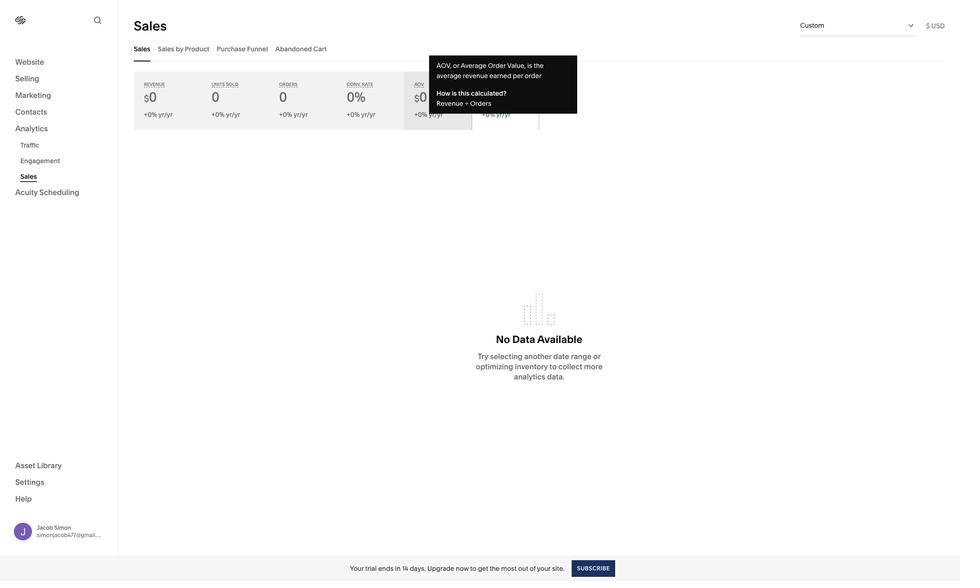 Task type: vqa. For each thing, say whether or not it's contained in the screenshot.
conversions
no



Task type: locate. For each thing, give the bounding box(es) containing it.
jacob
[[37, 525, 53, 532]]

custom button
[[800, 15, 916, 36]]

0 inside units sold 0 0% yr/yr
[[212, 89, 219, 105]]

0% inside units sold 0 0% yr/yr
[[215, 111, 225, 119]]

help link
[[15, 494, 32, 504]]

3 yr/yr from the left
[[294, 111, 308, 119]]

your
[[537, 565, 551, 573]]

3 $ 0 from the left
[[482, 89, 495, 105]]

to inside try selecting another date range or optimizing inventory to collect more analytics data.
[[550, 363, 557, 372]]

your
[[350, 565, 364, 573]]

to for now
[[470, 565, 477, 573]]

sales button
[[134, 36, 150, 62]]

1 horizontal spatial $ 0
[[414, 89, 427, 105]]

cart
[[313, 45, 327, 53]]

units
[[212, 82, 225, 87]]

acuity scheduling
[[15, 188, 79, 197]]

units sold 0 0% yr/yr
[[212, 82, 240, 119]]

asset library
[[15, 461, 62, 471]]

to for inventory
[[550, 363, 557, 372]]

1 0% yr/yr from the left
[[148, 111, 173, 119]]

engagement link
[[20, 153, 108, 169]]

the
[[490, 565, 500, 573]]

rate
[[362, 82, 373, 87]]

your trial ends in 14 days. upgrade now to get the most out of your site.
[[350, 565, 565, 573]]

to up data.
[[550, 363, 557, 372]]

orders 0 0% yr/yr
[[279, 82, 308, 119]]

marketing link
[[15, 90, 103, 101]]

website link
[[15, 57, 103, 68]]

upgrade
[[427, 565, 454, 573]]

5 yr/yr from the left
[[429, 111, 443, 119]]

scheduling
[[39, 188, 79, 197]]

0 horizontal spatial $ 0
[[144, 89, 157, 105]]

acuity scheduling link
[[15, 188, 103, 199]]

1 horizontal spatial to
[[550, 363, 557, 372]]

selling link
[[15, 74, 103, 85]]

0% yr/yr for revenue
[[148, 111, 173, 119]]

tab list
[[134, 36, 945, 62]]

sales link
[[20, 169, 108, 185]]

0% yr/yr
[[148, 111, 173, 119], [350, 111, 375, 119], [418, 111, 443, 119], [486, 111, 511, 119]]

yr/yr inside units sold 0 0% yr/yr
[[226, 111, 240, 119]]

1 vertical spatial to
[[470, 565, 477, 573]]

3 0 from the left
[[279, 89, 287, 105]]

ends
[[378, 565, 394, 573]]

0% inside conv. rate 0%
[[347, 89, 366, 105]]

2 $ 0 from the left
[[414, 89, 427, 105]]

5 0 from the left
[[487, 89, 495, 105]]

revenue
[[144, 82, 165, 87]]

4 0% yr/yr from the left
[[486, 111, 511, 119]]

asset
[[15, 461, 35, 471]]

$ 0 for revenue
[[144, 89, 157, 105]]

2 0% yr/yr from the left
[[350, 111, 375, 119]]

0 vertical spatial to
[[550, 363, 557, 372]]

out
[[518, 565, 528, 573]]

2 yr/yr from the left
[[226, 111, 240, 119]]

4 yr/yr from the left
[[361, 111, 375, 119]]

sales
[[134, 18, 167, 34], [134, 45, 150, 53], [158, 45, 174, 53], [20, 173, 37, 181]]

optimizing
[[476, 363, 513, 372]]

$
[[926, 22, 930, 30], [144, 94, 149, 104], [414, 94, 419, 104], [482, 94, 487, 104]]

days.
[[410, 565, 426, 573]]

funnel
[[247, 45, 268, 53]]

settings
[[15, 478, 44, 487]]

yr/yr
[[158, 111, 173, 119], [226, 111, 240, 119], [294, 111, 308, 119], [361, 111, 375, 119], [429, 111, 443, 119], [496, 111, 511, 119]]

settings link
[[15, 478, 103, 489]]

subscribe button
[[572, 561, 615, 578]]

purchase funnel button
[[217, 36, 268, 62]]

1 $ 0 from the left
[[144, 89, 157, 105]]

2 horizontal spatial $ 0
[[482, 89, 495, 105]]

1 0 from the left
[[149, 89, 157, 105]]

another
[[524, 352, 552, 362]]

0 horizontal spatial to
[[470, 565, 477, 573]]

0
[[149, 89, 157, 105], [212, 89, 219, 105], [279, 89, 287, 105], [419, 89, 427, 105], [487, 89, 495, 105]]

usd
[[932, 22, 945, 30]]

abandoned cart button
[[275, 36, 327, 62]]

to left get
[[470, 565, 477, 573]]

2 0 from the left
[[212, 89, 219, 105]]

of
[[530, 565, 536, 573]]

1 yr/yr from the left
[[158, 111, 173, 119]]

0%
[[347, 89, 366, 105], [148, 111, 157, 119], [215, 111, 225, 119], [283, 111, 292, 119], [350, 111, 360, 119], [418, 111, 427, 119], [486, 111, 495, 119]]

0 inside "orders 0 0% yr/yr"
[[279, 89, 287, 105]]

$ 0
[[144, 89, 157, 105], [414, 89, 427, 105], [482, 89, 495, 105]]

purchase
[[217, 45, 246, 53]]

3 0% yr/yr from the left
[[418, 111, 443, 119]]

to
[[550, 363, 557, 372], [470, 565, 477, 573]]

more
[[584, 363, 603, 372]]



Task type: describe. For each thing, give the bounding box(es) containing it.
selling
[[15, 74, 39, 83]]

0% inside "orders 0 0% yr/yr"
[[283, 111, 292, 119]]

14
[[402, 565, 408, 573]]

date
[[553, 352, 569, 362]]

now
[[456, 565, 469, 573]]

in
[[395, 565, 401, 573]]

by
[[176, 45, 183, 53]]

data.
[[547, 373, 565, 382]]

asset library link
[[15, 461, 103, 472]]

range
[[571, 352, 592, 362]]

6 yr/yr from the left
[[496, 111, 511, 119]]

4 0 from the left
[[419, 89, 427, 105]]

conv.
[[347, 82, 361, 87]]

library
[[37, 461, 62, 471]]

try selecting another date range or optimizing inventory to collect more analytics data.
[[476, 352, 603, 382]]

no data available
[[496, 334, 583, 346]]

or
[[593, 352, 601, 362]]

data
[[512, 334, 535, 346]]

tab list containing sales
[[134, 36, 945, 62]]

help
[[15, 495, 32, 504]]

aov
[[414, 82, 424, 87]]

site.
[[552, 565, 565, 573]]

abandoned
[[275, 45, 312, 53]]

try
[[478, 352, 488, 362]]

subscribe
[[577, 566, 610, 572]]

no
[[496, 334, 510, 346]]

marketing
[[15, 91, 51, 100]]

traffic link
[[20, 138, 108, 153]]

product
[[185, 45, 209, 53]]

custom
[[800, 21, 824, 30]]

get
[[478, 565, 488, 573]]

contacts link
[[15, 107, 103, 118]]

orders
[[279, 82, 298, 87]]

0% yr/yr for conv. rate
[[350, 111, 375, 119]]

website
[[15, 57, 44, 67]]

inventory
[[515, 363, 548, 372]]

sales by product button
[[158, 36, 209, 62]]

available
[[537, 334, 583, 346]]

selecting
[[490, 352, 523, 362]]

analytics link
[[15, 124, 103, 135]]

trial
[[365, 565, 377, 573]]

$ 0 for aov
[[414, 89, 427, 105]]

acuity
[[15, 188, 38, 197]]

conv. rate 0%
[[347, 82, 373, 105]]

analytics
[[514, 373, 545, 382]]

yr/yr inside "orders 0 0% yr/yr"
[[294, 111, 308, 119]]

sales inside button
[[158, 45, 174, 53]]

jacob simon simonjacob477@gmail.com
[[37, 525, 108, 539]]

abandoned cart
[[275, 45, 327, 53]]

0% yr/yr for aov
[[418, 111, 443, 119]]

purchase funnel
[[217, 45, 268, 53]]

sold
[[226, 82, 238, 87]]

simonjacob477@gmail.com
[[37, 532, 108, 539]]

sales by product
[[158, 45, 209, 53]]

$ usd
[[926, 22, 945, 30]]

most
[[501, 565, 517, 573]]

sales inside 'link'
[[20, 173, 37, 181]]

engagement
[[20, 157, 60, 165]]

simon
[[54, 525, 71, 532]]

contacts
[[15, 107, 47, 117]]

analytics
[[15, 124, 48, 133]]

traffic
[[20, 141, 39, 150]]

collect
[[559, 363, 582, 372]]



